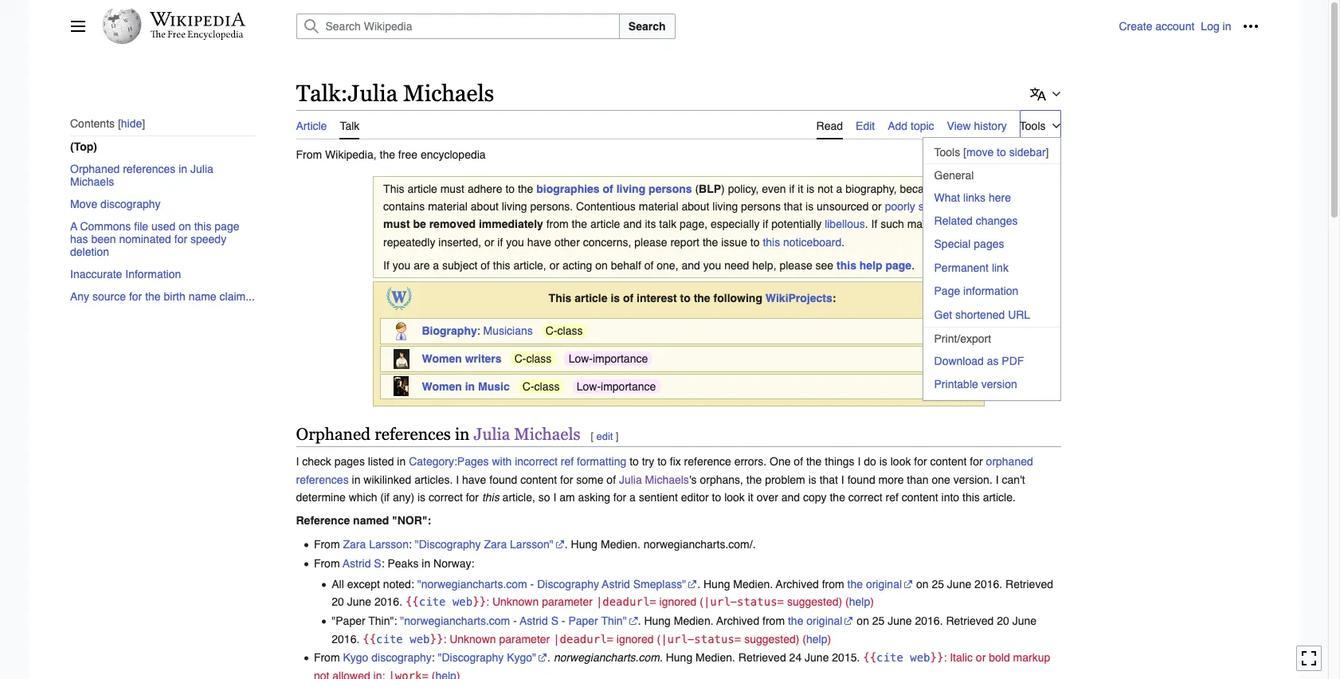 Task type: vqa. For each thing, say whether or not it's contained in the screenshot.
Television
no



Task type: describe. For each thing, give the bounding box(es) containing it.
0 vertical spatial persons
[[649, 182, 692, 195]]

0 vertical spatial look
[[891, 455, 911, 468]]

in up category:pages
[[455, 425, 470, 444]]

2 horizontal spatial {{
[[863, 652, 877, 664]]

hide button
[[118, 117, 145, 130]]

paper
[[569, 615, 598, 628]]

personal tools navigation
[[1119, 14, 1264, 39]]

1 horizontal spatial material
[[639, 200, 679, 213]]

. left the permanent
[[912, 259, 915, 272]]

used
[[151, 220, 175, 233]]

concerns,
[[583, 236, 632, 248]]

2 horizontal spatial living
[[713, 200, 738, 213]]

. down the noted:
[[399, 596, 403, 609]]

can't
[[1002, 473, 1026, 486]]

norwegiancharts.com/.
[[644, 538, 756, 551]]

language image
[[1030, 86, 1046, 102]]

"norwegiancharts.com for all except noted:
[[417, 578, 527, 591]]

wikipedia image
[[149, 12, 245, 26]]

. right larsson"
[[565, 538, 568, 551]]

julia up talk link
[[348, 81, 398, 106]]

0 vertical spatial ref
[[561, 455, 574, 468]]

orphaned inside "orphaned references in julia michaels"
[[70, 163, 119, 176]]

|url- for "norwegiancharts.com - astrid s - paper thin"
[[661, 633, 695, 645]]

page inside a commons file used on this page has been nominated for speedy deletion
[[214, 220, 239, 233]]

check
[[302, 455, 331, 468]]

have inside '. if such material is repeatedly inserted, or if you have other concerns, please report the issue to'
[[527, 236, 552, 248]]

for up than
[[915, 455, 928, 468]]

kygo
[[343, 652, 369, 664]]

|url- for "norwegiancharts.com - discography astrid smeplass"
[[704, 596, 737, 609]]

0 horizontal spatial pages
[[335, 455, 365, 468]]

is inside '. if such material is repeatedly inserted, or if you have other concerns, please report the issue to'
[[950, 218, 958, 231]]

for down inaccurate information
[[129, 290, 142, 303]]

. up the {{ cite web }} :
[[940, 615, 943, 628]]

musicians
[[483, 325, 533, 337]]

. right smeplass"
[[698, 578, 701, 591]]

i left do
[[858, 455, 861, 468]]

version.
[[954, 473, 993, 486]]

2 horizontal spatial -
[[562, 615, 566, 628]]

from inside poorly sourced must be removed immediately from the article and its talk page, especially if potentially libellous
[[547, 218, 569, 231]]

norwegiancharts.com
[[554, 652, 660, 664]]

michaels up incorrect
[[514, 425, 581, 444]]

article for is
[[575, 292, 608, 305]]

25 for "norwegiancharts.com - astrid s - paper thin"
[[873, 615, 885, 628]]

create account link
[[1119, 20, 1195, 33]]

june down except
[[347, 596, 372, 609]]

page inside main content
[[886, 259, 912, 272]]

behalf
[[611, 259, 642, 272]]

you inside '. if such material is repeatedly inserted, or if you have other concerns, please report the issue to'
[[506, 236, 524, 248]]

suggested) for "norwegiancharts.com - astrid s - paper thin"
[[745, 633, 800, 645]]

or inside '. if such material is repeatedly inserted, or if you have other concerns, please report the issue to'
[[485, 236, 495, 248]]

printable
[[935, 378, 979, 391]]

add
[[888, 119, 908, 132]]

tools for tools move to sidebar
[[935, 146, 961, 158]]

to down orphans,
[[712, 491, 722, 504]]

. norwegiancharts.com . hung medien . retrieved 24 june 2015 .
[[548, 652, 860, 664]]

the up persons.
[[518, 182, 534, 195]]

is right do
[[880, 455, 888, 468]]

25 for "norwegiancharts.com - discography astrid smeplass"
[[932, 578, 945, 591]]

{{ for "norwegiancharts.com - discography astrid smeplass"
[[406, 596, 419, 609]]

on down concerns,
[[596, 259, 608, 272]]

of down formatting
[[607, 473, 616, 486]]

this right subject
[[493, 259, 511, 272]]

orphaned references
[[296, 455, 1034, 486]]

0 vertical spatial pages
[[974, 238, 1005, 251]]

help for "norwegiancharts.com - discography astrid smeplass"
[[849, 596, 871, 609]]

thin":
[[369, 615, 397, 628]]

women writers
[[422, 352, 502, 365]]

of left the interest
[[623, 292, 634, 305]]

article for must
[[408, 182, 437, 195]]

add topic
[[888, 119, 935, 132]]

|deadurl= for smeplass"
[[596, 596, 657, 609]]

retrieved for "norwegiancharts.com - discography astrid smeplass"
[[1006, 578, 1054, 591]]

even
[[762, 182, 786, 195]]

peaks
[[388, 557, 419, 570]]

the up the 24
[[788, 615, 804, 628]]

such
[[881, 218, 905, 231]]

help link for "norwegiancharts.com - astrid s - paper thin"
[[807, 633, 828, 645]]

if inside poorly sourced must be removed immediately from the article and its talk page, especially if potentially libellous
[[763, 218, 769, 231]]

the original link for "norwegiancharts.com - astrid s - paper thin"
[[788, 615, 854, 628]]

from for from wikipedia, the free encyclopedia
[[296, 148, 322, 161]]

from kygo discography :
[[314, 652, 438, 664]]

must for be
[[383, 218, 410, 231]]

parameter for astrid
[[499, 633, 550, 645]]

special pages link
[[923, 233, 1061, 255]]

1 horizontal spatial please
[[780, 259, 813, 272]]

june up markup
[[1013, 615, 1037, 628]]

1 horizontal spatial it
[[798, 182, 804, 195]]

found inside 's orphans, the problem is that i found more than one version. i can't determine which (if any) is correct for
[[848, 473, 876, 486]]

2 horizontal spatial cite
[[877, 652, 904, 664]]

its
[[645, 218, 656, 231]]

the inside 's orphans, the problem is that i found more than one version. i can't determine which (if any) is correct for
[[747, 473, 762, 486]]

i left check
[[296, 455, 299, 468]]

ignored for "norwegiancharts.com - astrid s - paper thin"
[[617, 633, 654, 645]]

into
[[942, 491, 960, 504]]

this down in wikilinked articles. i have found content for some of julia michaels
[[482, 491, 500, 504]]

talk for talk
[[340, 119, 360, 132]]

1 vertical spatial content
[[521, 473, 557, 486]]

if you are a subject of this article, or acting on behalf of one, and you need help, please see this help page .
[[383, 259, 915, 272]]

julia down i check pages listed in category:pages with incorrect ref formatting to try to fix reference errors. one of the things i do is look for content for
[[619, 473, 642, 486]]

2016 up bold
[[975, 578, 1000, 591]]

is right any)
[[418, 491, 426, 504]]

potentially
[[772, 218, 822, 231]]

edit link
[[597, 431, 613, 443]]

. right thin"
[[638, 615, 641, 628]]

0 horizontal spatial material
[[428, 200, 468, 213]]

be
[[413, 218, 426, 231]]

in left music
[[465, 380, 475, 393]]

edit
[[856, 119, 875, 132]]

if inside '. if such material is repeatedly inserted, or if you have other concerns, please report the issue to'
[[872, 218, 878, 231]]

is up the potentially
[[806, 200, 814, 213]]

[ edit ]
[[591, 431, 619, 443]]

the left free
[[380, 148, 395, 161]]

orphaned
[[986, 455, 1034, 468]]

any
[[70, 290, 89, 303]]

0 horizontal spatial julia michaels link
[[474, 425, 581, 444]]

is right 'even' at the right of page
[[807, 182, 815, 195]]

1 vertical spatial have
[[462, 473, 487, 486]]

1 horizontal spatial ref
[[886, 491, 899, 504]]

things
[[825, 455, 855, 468]]

a for article,
[[630, 491, 636, 504]]

from wikipedia, the free encyclopedia
[[296, 148, 486, 161]]

for up am
[[560, 473, 573, 486]]

. hung medien. archived from the original for "norwegiancharts.com - discography astrid smeplass"
[[698, 578, 902, 591]]

what links here link
[[923, 186, 1061, 209]]

please inside '. if such material is repeatedly inserted, or if you have other concerns, please report the issue to'
[[635, 236, 668, 248]]

in wikilinked articles. i have found content for some of julia michaels
[[349, 473, 689, 486]]

this for this article is of interest to the following wikiprojects :
[[549, 292, 572, 305]]

fullscreen image
[[1302, 651, 1318, 667]]

: up "norwegiancharts.com - astrid s - paper thin"
[[486, 596, 489, 609]]

hung down smeplass"
[[644, 615, 671, 628]]

i down category:pages
[[456, 473, 459, 486]]

history
[[975, 119, 1007, 132]]

the free encyclopedia image
[[151, 30, 244, 41]]

the up 2015 on the bottom right of the page
[[848, 578, 863, 591]]

hung left medien on the right of page
[[666, 652, 693, 664]]

1 vertical spatial article,
[[503, 491, 536, 504]]

in right peaks
[[422, 557, 431, 570]]

of right the one
[[794, 455, 804, 468]]

. left the {{ cite web }} :
[[857, 652, 860, 664]]

2 horizontal spatial it
[[946, 182, 951, 195]]

2016 up the {{ cite web }} :
[[915, 615, 940, 628]]

noticeboard
[[784, 236, 842, 248]]

move discography
[[70, 198, 160, 211]]

cite for "norwegiancharts.com - astrid s - paper thin"
[[376, 633, 403, 645]]

the left birth
[[145, 290, 160, 303]]

women for women in music
[[422, 380, 462, 393]]

the original link for "norwegiancharts.com - discography astrid smeplass"
[[848, 578, 914, 591]]

talk for talk : julia michaels
[[296, 81, 341, 106]]

michaels down the fix
[[645, 473, 689, 486]]

in up which at left
[[352, 473, 361, 486]]

this for this article must adhere to the biographies of living persons ( blp
[[383, 182, 405, 195]]

to right the adhere
[[506, 182, 515, 195]]

. up bold
[[1000, 578, 1003, 591]]

printable version link
[[923, 373, 1061, 396]]

to left the fix
[[658, 455, 667, 468]]

a commons file used on this page has been nominated for speedy deletion link
[[70, 216, 256, 263]]

: left "discography kygo"
[[432, 652, 435, 664]]

for right 'asking'
[[614, 491, 627, 504]]

contents
[[70, 117, 114, 130]]

1 about from the left
[[471, 200, 499, 213]]

2016 up thin":
[[375, 596, 399, 609]]

: up the writers
[[477, 325, 480, 337]]

help for "norwegiancharts.com - astrid s - paper thin"
[[807, 633, 828, 645]]

0 vertical spatial help
[[860, 259, 883, 272]]

astrid s link
[[343, 557, 382, 570]]

thin"
[[601, 615, 627, 628]]

must for adhere
[[441, 182, 465, 195]]

0 vertical spatial s
[[374, 557, 382, 570]]

1 horizontal spatial julia michaels link
[[619, 473, 689, 486]]

from for from astrid s : peaks in norway:
[[314, 557, 340, 570]]

in inside "orphaned references in julia michaels"
[[178, 163, 187, 176]]

0 vertical spatial content
[[931, 455, 967, 468]]

and for on
[[682, 259, 700, 272]]

edit link
[[856, 110, 875, 138]]

"discography kygo"
[[438, 652, 537, 664]]

this noticeboard .
[[763, 236, 845, 248]]

not inside "italic or bold markup not allowed in:"
[[314, 669, 329, 679]]

i right so
[[554, 491, 557, 504]]

if inside '. if such material is repeatedly inserted, or if you have other concerns, please report the issue to'
[[498, 236, 503, 248]]

0 horizontal spatial look
[[725, 491, 745, 504]]

all except noted:
[[332, 578, 417, 591]]

: left italic
[[944, 652, 947, 664]]

june up italic
[[948, 578, 972, 591]]

the inside poorly sourced must be removed immediately from the article and its talk page, especially if potentially libellous
[[572, 218, 588, 231]]

edit
[[597, 431, 613, 443]]

add topic link
[[888, 110, 935, 138]]

. right kygo"
[[548, 652, 551, 664]]

page,
[[680, 218, 708, 231]]

a for policy,
[[837, 182, 843, 195]]

biographies of living persons link
[[537, 182, 692, 195]]

read
[[817, 119, 843, 132]]

0 vertical spatial article,
[[514, 259, 547, 272]]

to right the interest
[[680, 292, 691, 305]]

problem
[[765, 473, 806, 486]]

try
[[642, 455, 655, 468]]

in right listed
[[397, 455, 406, 468]]

permanent link
[[935, 261, 1009, 274]]

create
[[1119, 20, 1153, 33]]

2 about from the left
[[682, 200, 710, 213]]

musicians link
[[483, 325, 533, 337]]

immediately
[[479, 218, 544, 231]]

for up the version.
[[970, 455, 983, 468]]

2 horizontal spatial you
[[704, 259, 722, 272]]

. left the 24
[[733, 652, 736, 664]]

to right move
[[997, 146, 1007, 158]]

from astrid s : peaks in norway:
[[314, 557, 475, 570]]

of left one,
[[645, 259, 654, 272]]

archived for "norwegiancharts.com - discography astrid smeplass"
[[776, 578, 819, 591]]

biography : musicians
[[422, 325, 533, 337]]

the left following
[[694, 292, 711, 305]]

"discography for "discography zara larsson"
[[415, 538, 481, 551]]

download as pdf link
[[923, 350, 1061, 372]]

hung down norwegiancharts.com/.
[[704, 578, 731, 591]]

this down the version.
[[963, 491, 980, 504]]

is up copy at bottom
[[809, 473, 817, 486]]

0 horizontal spatial you
[[393, 259, 411, 272]]

"norwegiancharts.com - discography astrid smeplass" link
[[417, 578, 698, 591]]

june up the {{ cite web }} :
[[888, 615, 912, 628]]

i left can't
[[996, 473, 999, 486]]

in:
[[374, 669, 385, 679]]

one,
[[657, 259, 679, 272]]

smeplass"
[[634, 578, 686, 591]]

editor
[[681, 491, 709, 504]]

what links here
[[935, 191, 1012, 204]]

orphaned references in julia michaels inside main content
[[296, 425, 581, 444]]

italic or bold markup not allowed in:
[[314, 652, 1051, 679]]

(top) link
[[70, 136, 267, 158]]

policy,
[[728, 182, 759, 195]]

. up kygo
[[357, 633, 360, 645]]

or left acting
[[550, 259, 560, 272]]

1 vertical spatial if
[[383, 259, 390, 272]]

}} for "norwegiancharts.com - discography astrid smeplass"
[[473, 596, 486, 609]]

unknown for astrid
[[450, 633, 496, 645]]

0 vertical spatial hide
[[121, 117, 142, 130]]

) inside ) policy, even if it is not a biography, because it contains material about living persons. contentious material about living persons that is unsourced or
[[721, 182, 725, 195]]

this right the see
[[837, 259, 857, 272]]

download
[[935, 355, 984, 367]]

c‑class for women writers
[[515, 352, 552, 365]]

get shortened url
[[935, 308, 1031, 321]]

is down behalf
[[611, 292, 620, 305]]

errors.
[[735, 455, 767, 468]]

. down libellous
[[842, 236, 845, 248]]

and inside poorly sourced must be removed immediately from the article and its talk page, especially if potentially libellous
[[623, 218, 642, 231]]

with
[[492, 455, 512, 468]]

adhere
[[468, 182, 503, 195]]

cite for "norwegiancharts.com - discography astrid smeplass"
[[419, 596, 446, 609]]

0 horizontal spatial medien.
[[601, 538, 641, 551]]

2 vertical spatial cite web link
[[877, 652, 931, 664]]

from for "norwegiancharts.com - discography astrid smeplass"
[[822, 578, 845, 591]]

: down the see
[[833, 292, 837, 305]]

on up 2015 on the bottom right of the page
[[857, 615, 870, 628]]

of right subject
[[481, 259, 490, 272]]

wikiproject icon image for biography
[[391, 321, 411, 341]]

orphaned references in julia michaels link
[[70, 158, 256, 193]]

michaels up encyclopedia
[[403, 81, 494, 106]]

0 horizontal spatial it
[[748, 491, 754, 504]]

june right the 24
[[805, 652, 829, 664]]

on 25 june 2016 . retrieved 20 june 2016 . for "norwegiancharts.com - discography astrid smeplass"
[[332, 578, 1054, 609]]

2 vertical spatial web
[[910, 652, 931, 664]]

"discography zara larsson"
[[415, 538, 554, 551]]

orphaned references link
[[296, 455, 1034, 486]]

: up peaks
[[409, 538, 412, 551]]

1 horizontal spatial astrid
[[520, 615, 548, 628]]

1 found from the left
[[490, 473, 518, 486]]

2 horizontal spatial references
[[375, 425, 451, 444]]

- for discography
[[531, 578, 534, 591]]

from for from zara larsson :
[[314, 538, 340, 551]]

for inside 's orphans, the problem is that i found more than one version. i can't determine which (if any) is correct for
[[466, 491, 479, 504]]

original for "norwegiancharts.com - astrid s - paper thin"
[[807, 615, 843, 628]]

except
[[347, 578, 380, 591]]

the left things
[[807, 455, 822, 468]]

deletion
[[70, 246, 109, 259]]

1 horizontal spatial living
[[617, 182, 646, 195]]

: down larsson
[[382, 557, 385, 570]]

parameter for discography
[[542, 596, 593, 609]]

link
[[992, 261, 1009, 274]]



Task type: locate. For each thing, give the bounding box(es) containing it.
that inside 's orphans, the problem is that i found more than one version. i can't determine which (if any) is correct for
[[820, 473, 839, 486]]

a right are
[[433, 259, 439, 272]]

web for "norwegiancharts.com - astrid s - paper thin"
[[410, 633, 430, 645]]

Search search field
[[277, 14, 1119, 39]]

. if such material is repeatedly inserted, or if you have other concerns, please report the issue to
[[383, 218, 958, 248]]

wikiproject icon image for women writers
[[393, 349, 409, 369]]

zara larsson link
[[343, 538, 409, 551]]

1 vertical spatial c‑class
[[515, 352, 552, 365]]

0 vertical spatial c‑class
[[546, 325, 583, 337]]

- left discography
[[531, 578, 534, 591]]

contains
[[383, 200, 425, 213]]

0 horizontal spatial please
[[635, 236, 668, 248]]

1 horizontal spatial help link
[[849, 596, 871, 609]]

retrieved for "norwegiancharts.com - astrid s - paper thin"
[[947, 615, 994, 628]]

contents hide
[[70, 117, 142, 130]]

hide inside dropdown button
[[944, 292, 965, 305]]

unknown up "norwegiancharts.com - astrid s - paper thin"
[[493, 596, 539, 609]]

a up unsourced
[[837, 182, 843, 195]]

unknown up "discography kygo"
[[450, 633, 496, 645]]

you left are
[[393, 259, 411, 272]]

medien. for "norwegiancharts.com - astrid s - paper thin"
[[674, 615, 714, 628]]

0 vertical spatial orphaned
[[70, 163, 119, 176]]

this up help, on the right
[[763, 236, 781, 248]]

look
[[891, 455, 911, 468], [725, 491, 745, 504]]

1 vertical spatial julia michaels link
[[619, 473, 689, 486]]

nominated
[[119, 233, 171, 246]]

0 vertical spatial that
[[784, 200, 803, 213]]

- left paper
[[562, 615, 566, 628]]

web up kygo discography link
[[410, 633, 430, 645]]

women writers link
[[422, 352, 502, 365]]

this right used
[[194, 220, 211, 233]]

cite web link for "norwegiancharts.com - astrid s - paper thin"
[[376, 633, 430, 645]]

unknown for discography
[[493, 596, 539, 609]]

help
[[860, 259, 883, 272], [849, 596, 871, 609], [807, 633, 828, 645]]

orphaned references in julia michaels
[[70, 163, 213, 188], [296, 425, 581, 444]]

cite right 2015 on the bottom right of the page
[[877, 652, 904, 664]]

for left speedy
[[174, 233, 187, 246]]

Search Wikipedia search field
[[296, 14, 620, 39]]

or inside ) policy, even if it is not a biography, because it contains material about living persons. contentious material about living persons that is unsourced or
[[872, 200, 882, 213]]

discography inside main content
[[372, 652, 432, 664]]

2 vertical spatial retrieved
[[739, 652, 787, 664]]

1 horizontal spatial zara
[[484, 538, 507, 551]]

if
[[872, 218, 878, 231], [383, 259, 390, 272]]

0 horizontal spatial must
[[383, 218, 410, 231]]

from for from kygo discography :
[[314, 652, 340, 664]]

markup
[[1014, 652, 1051, 664]]

20 for "norwegiancharts.com - discography astrid smeplass"
[[332, 596, 344, 609]]

kygo"
[[507, 652, 537, 664]]

you
[[506, 236, 524, 248], [393, 259, 411, 272], [704, 259, 722, 272]]

]
[[616, 431, 619, 443]]

pages left listed
[[335, 455, 365, 468]]

{{ cite web }} : unknown parameter |deadurl= ignored ( |url-status= suggested) ( help ) for -
[[363, 633, 831, 645]]

general
[[935, 169, 974, 181]]

of up contentious
[[603, 182, 614, 195]]

2 zara from the left
[[484, 538, 507, 551]]

original for "norwegiancharts.com - discography astrid smeplass"
[[866, 578, 902, 591]]

cite web link for "norwegiancharts.com - discography astrid smeplass"
[[419, 596, 473, 609]]

zara for larsson
[[343, 538, 366, 551]]

get shortened url link
[[923, 303, 1061, 326]]

0 vertical spatial orphaned references in julia michaels
[[70, 163, 213, 188]]

not inside ) policy, even if it is not a biography, because it contains material about living persons. contentious material about living persons that is unsourced or
[[818, 182, 834, 195]]

2 horizontal spatial if
[[789, 182, 795, 195]]

2 horizontal spatial astrid
[[602, 578, 630, 591]]

the original link up the {{ cite web }} :
[[848, 578, 914, 591]]

2 vertical spatial content
[[902, 491, 939, 504]]

inaccurate information link
[[70, 263, 256, 286]]

zara for larsson"
[[484, 538, 507, 551]]

1 horizontal spatial if
[[763, 218, 769, 231]]

must down contains
[[383, 218, 410, 231]]

to left try
[[630, 455, 639, 468]]

. left medien on the right of page
[[660, 652, 663, 664]]

0 horizontal spatial this
[[383, 182, 405, 195]]

low‑importance for women in music
[[577, 380, 656, 393]]

0 vertical spatial page
[[214, 220, 239, 233]]

0 horizontal spatial s
[[374, 557, 382, 570]]

. hung medien. archived from the original for "norwegiancharts.com - astrid s - paper thin"
[[638, 615, 843, 628]]

discography inside move discography link
[[100, 198, 160, 211]]

-
[[531, 578, 534, 591], [513, 615, 517, 628], [562, 615, 566, 628]]

1 horizontal spatial orphaned references in julia michaels
[[296, 425, 581, 444]]

status= for "norwegiancharts.com - discography astrid smeplass"
[[737, 596, 784, 609]]

orphans,
[[700, 473, 744, 486]]

1 horizontal spatial this
[[549, 292, 572, 305]]

0 vertical spatial status=
[[737, 596, 784, 609]]

women for women writers
[[422, 352, 462, 365]]

persons inside ) policy, even if it is not a biography, because it contains material about living persons. contentious material about living persons that is unsourced or
[[741, 200, 781, 213]]

and for to
[[782, 491, 800, 504]]

orphaned inside main content
[[296, 425, 371, 444]]

pages down the related changes link
[[974, 238, 1005, 251]]

references down (top) link
[[122, 163, 175, 176]]

claim...
[[219, 290, 255, 303]]

repeatedly
[[383, 236, 436, 248]]

any source for the birth name claim...
[[70, 290, 255, 303]]

related
[[935, 214, 973, 227]]

correct inside 's orphans, the problem is that i found more than one version. i can't determine which (if any) is correct for
[[429, 491, 463, 504]]

|url- up medien on the right of page
[[704, 596, 737, 609]]

"paper
[[332, 615, 366, 628]]

retrieved left the 24
[[739, 652, 787, 664]]

1 on 25 june 2016 . retrieved 20 june 2016 . from the top
[[332, 578, 1054, 609]]

from up . norwegiancharts.com . hung medien . retrieved 24 june 2015 .
[[763, 615, 785, 628]]

1 vertical spatial a
[[433, 259, 439, 272]]

0 horizontal spatial correct
[[429, 491, 463, 504]]

"nor":
[[392, 514, 431, 527]]

0 horizontal spatial that
[[784, 200, 803, 213]]

0 vertical spatial references
[[122, 163, 175, 176]]

low‑importance for women writers
[[569, 352, 648, 365]]

julia michaels link up incorrect
[[474, 425, 581, 444]]

0 vertical spatial have
[[527, 236, 552, 248]]

c‑class for women in music
[[523, 380, 560, 393]]

discography up "file"
[[100, 198, 160, 211]]

this article must adhere to the biographies of living persons ( blp
[[383, 182, 721, 195]]

for inside a commons file used on this page has been nominated for speedy deletion
[[174, 233, 187, 246]]

music
[[478, 380, 510, 393]]

c‑class right music
[[523, 380, 560, 393]]

2 vertical spatial from
[[763, 615, 785, 628]]

from up 2015 on the bottom right of the page
[[822, 578, 845, 591]]

and
[[623, 218, 642, 231], [682, 259, 700, 272], [782, 491, 800, 504]]

1 horizontal spatial retrieved
[[947, 615, 994, 628]]

named
[[353, 514, 389, 527]]

1 zara from the left
[[343, 538, 366, 551]]

women in music
[[422, 380, 510, 393]]

1 horizontal spatial look
[[891, 455, 911, 468]]

(
[[695, 182, 699, 195], [700, 596, 704, 609], [846, 596, 849, 609], [657, 633, 661, 645], [803, 633, 807, 645]]

page down such
[[886, 259, 912, 272]]

}} up kygo discography link
[[430, 633, 443, 645]]

archived for "norwegiancharts.com - astrid s - paper thin"
[[717, 615, 760, 628]]

download as pdf
[[935, 355, 1025, 367]]

1 vertical spatial orphaned references in julia michaels
[[296, 425, 581, 444]]

suggested) for "norwegiancharts.com - discography astrid smeplass"
[[787, 596, 843, 609]]

0 horizontal spatial |url-
[[661, 633, 695, 645]]

material down 'poorly sourced' link
[[908, 218, 947, 231]]

main content containing talk
[[290, 72, 1259, 679]]

this inside a commons file used on this page has been nominated for speedy deletion
[[194, 220, 211, 233]]

0 vertical spatial this
[[383, 182, 405, 195]]

1 horizontal spatial ignored
[[660, 596, 697, 609]]

commons
[[80, 220, 131, 233]]

0 horizontal spatial {{
[[363, 633, 376, 645]]

page right used
[[214, 220, 239, 233]]

ref
[[561, 455, 574, 468], [886, 491, 899, 504]]

0 vertical spatial )
[[721, 182, 725, 195]]

1 vertical spatial |url-
[[661, 633, 695, 645]]

one
[[932, 473, 951, 486]]

0 horizontal spatial a
[[433, 259, 439, 272]]

article inside poorly sourced must be removed immediately from the article and its talk page, especially if potentially libellous
[[591, 218, 620, 231]]

or inside "italic or bold markup not allowed in:"
[[976, 652, 986, 664]]

: up talk link
[[341, 81, 348, 106]]

0 horizontal spatial if
[[383, 259, 390, 272]]

1 vertical spatial "discography
[[438, 652, 504, 664]]

julia inside "orphaned references in julia michaels"
[[190, 163, 213, 176]]

main content
[[290, 72, 1259, 679]]

0 vertical spatial wikiproject icon image
[[391, 321, 411, 341]]

2 found from the left
[[848, 473, 876, 486]]

pdf
[[1002, 355, 1025, 367]]

2016
[[975, 578, 1000, 591], [375, 596, 399, 609], [915, 615, 940, 628], [332, 633, 357, 645]]

0 horizontal spatial 20
[[332, 596, 344, 609]]

2 on 25 june 2016 . retrieved 20 june 2016 . from the top
[[332, 615, 1037, 645]]

read link
[[817, 110, 843, 139]]

is up special at the top right of the page
[[950, 218, 958, 231]]

0 horizontal spatial references
[[122, 163, 175, 176]]

a left sentient
[[630, 491, 636, 504]]

not up unsourced
[[818, 182, 834, 195]]

0 horizontal spatial if
[[498, 236, 503, 248]]

on 25 june 2016 . retrieved 20 june 2016 . for "norwegiancharts.com - astrid s - paper thin"
[[332, 615, 1037, 645]]

hung up discography
[[571, 538, 598, 551]]

as
[[987, 355, 999, 367]]

- for astrid
[[513, 615, 517, 628]]

2 vertical spatial a
[[630, 491, 636, 504]]

hide
[[121, 117, 142, 130], [944, 292, 965, 305]]

ignored down smeplass"
[[660, 596, 697, 609]]

1 correct from the left
[[429, 491, 463, 504]]

c‑class
[[546, 325, 583, 337], [515, 352, 552, 365], [523, 380, 560, 393]]

2 horizontal spatial )
[[871, 596, 874, 609]]

speedy
[[190, 233, 226, 246]]

2 horizontal spatial medien.
[[734, 578, 773, 591]]

must inside poorly sourced must be removed immediately from the article and its talk page, especially if potentially libellous
[[383, 218, 410, 231]]

0 vertical spatial archived
[[776, 578, 819, 591]]

the up other
[[572, 218, 588, 231]]

cite down norway:
[[419, 596, 446, 609]]

talk : julia michaels
[[296, 81, 494, 106]]

1 horizontal spatial not
[[818, 182, 834, 195]]

"discography for "discography kygo"
[[438, 652, 504, 664]]

{{ cite web }} : unknown parameter |deadurl= ignored ( |url-status= suggested) ( help )
[[406, 596, 874, 609], [363, 633, 831, 645]]

1 horizontal spatial from
[[763, 615, 785, 628]]

on right used
[[178, 220, 191, 233]]

0 horizontal spatial orphaned references in julia michaels
[[70, 163, 213, 188]]

status= for "norwegiancharts.com - astrid s - paper thin"
[[694, 633, 742, 645]]

2 vertical spatial }}
[[931, 652, 944, 664]]

source
[[92, 290, 126, 303]]

0 vertical spatial astrid
[[343, 557, 371, 570]]

1 vertical spatial s
[[551, 615, 559, 628]]

1 vertical spatial hide
[[944, 292, 965, 305]]

1 vertical spatial 25
[[873, 615, 885, 628]]

0 horizontal spatial living
[[502, 200, 527, 213]]

article, down in wikilinked articles. i have found content for some of julia michaels
[[503, 491, 536, 504]]

0 vertical spatial low‑importance
[[569, 352, 648, 365]]

s down the zara larsson link at the bottom
[[374, 557, 382, 570]]

sentient
[[639, 491, 678, 504]]

0 vertical spatial "discography
[[415, 538, 481, 551]]

talk
[[659, 218, 677, 231]]

0 horizontal spatial retrieved
[[739, 652, 787, 664]]

0 horizontal spatial zara
[[343, 538, 366, 551]]

0 horizontal spatial tools
[[935, 146, 961, 158]]

article down contentious
[[591, 218, 620, 231]]

wikiproject icon image for women in music
[[394, 377, 409, 396]]

michaels inside "orphaned references in julia michaels"
[[70, 176, 114, 188]]

a inside ) policy, even if it is not a biography, because it contains material about living persons. contentious material about living persons that is unsourced or
[[837, 182, 843, 195]]

ref down more
[[886, 491, 899, 504]]

this down acting
[[549, 292, 572, 305]]

to inside '. if such material is repeatedly inserted, or if you have other concerns, please report the issue to'
[[751, 236, 760, 248]]

living up 'especially'
[[713, 200, 738, 213]]

references inside "orphaned references in julia michaels"
[[122, 163, 175, 176]]

sidebar
[[1010, 146, 1046, 158]]

zara left larsson"
[[484, 538, 507, 551]]

material
[[428, 200, 468, 213], [639, 200, 679, 213], [908, 218, 947, 231]]

menu image
[[70, 18, 86, 34]]

1 vertical spatial ignored
[[617, 633, 654, 645]]

- up kygo"
[[513, 615, 517, 628]]

from for "norwegiancharts.com - astrid s - paper thin"
[[763, 615, 785, 628]]

1 horizontal spatial )
[[828, 633, 831, 645]]

0 vertical spatial if
[[872, 218, 878, 231]]

other
[[555, 236, 580, 248]]

medien. down 'asking'
[[601, 538, 641, 551]]

web for "norwegiancharts.com - discography astrid smeplass"
[[453, 596, 473, 609]]

{{ cite web }} : unknown parameter |deadurl= ignored ( |url-status= suggested) ( help ) up norwegiancharts.com
[[363, 633, 831, 645]]

inaccurate information
[[70, 268, 181, 281]]

view history
[[947, 119, 1007, 132]]

has
[[70, 233, 88, 246]]

. inside '. if such material is repeatedly inserted, or if you have other concerns, please report the issue to'
[[865, 218, 869, 231]]

2 correct from the left
[[849, 491, 883, 504]]

ignored for "norwegiancharts.com - discography astrid smeplass"
[[660, 596, 697, 609]]

's orphans, the problem is that i found more than one version. i can't determine which (if any) is correct for
[[296, 473, 1026, 504]]

1 horizontal spatial must
[[441, 182, 465, 195]]

0 vertical spatial article
[[408, 182, 437, 195]]

this up contains
[[383, 182, 405, 195]]

wikilinked
[[364, 473, 412, 486]]

0 vertical spatial tools
[[1020, 119, 1046, 132]]

that inside ) policy, even if it is not a biography, because it contains material about living persons. contentious material about living persons that is unsourced or
[[784, 200, 803, 213]]

0 vertical spatial cite web link
[[419, 596, 473, 609]]

log in and more options image
[[1243, 18, 1259, 34]]

persons up poorly sourced must be removed immediately from the article and its talk page, especially if potentially libellous
[[649, 182, 692, 195]]

1 horizontal spatial }}
[[473, 596, 486, 609]]

1 vertical spatial not
[[314, 669, 329, 679]]

}} left italic
[[931, 652, 944, 664]]

0 vertical spatial discography
[[100, 198, 160, 211]]

the right copy at bottom
[[830, 491, 846, 504]]

june
[[948, 578, 972, 591], [347, 596, 372, 609], [888, 615, 912, 628], [1013, 615, 1037, 628], [805, 652, 829, 664]]

0 vertical spatial medien.
[[601, 538, 641, 551]]

removed
[[429, 218, 476, 231]]

permanent link link
[[923, 257, 1061, 279]]

found down do
[[848, 473, 876, 486]]

archived up medien on the right of page
[[717, 615, 760, 628]]

the original link up 2015 on the bottom right of the page
[[788, 615, 854, 628]]

the left issue
[[703, 236, 718, 248]]

have left other
[[527, 236, 552, 248]]

: up "discography kygo"
[[443, 633, 447, 645]]

julia up with
[[474, 425, 510, 444]]

2 horizontal spatial }}
[[931, 652, 944, 664]]

20 for "norwegiancharts.com - astrid s - paper thin"
[[997, 615, 1010, 628]]

on 25 june 2016 . retrieved 20 june 2016 . up . norwegiancharts.com . hung medien . retrieved 24 june 2015 .
[[332, 615, 1037, 645]]

2 women from the top
[[422, 380, 462, 393]]

references inside orphaned references
[[296, 473, 349, 486]]

living up immediately
[[502, 200, 527, 213]]

if inside ) policy, even if it is not a biography, because it contains material about living persons. contentious material about living persons that is unsourced or
[[789, 182, 795, 195]]

|deadurl= up thin"
[[596, 596, 657, 609]]

) for "norwegiancharts.com - astrid s - paper thin"
[[828, 633, 831, 645]]

material up its
[[639, 200, 679, 213]]

medien. for "norwegiancharts.com - discography astrid smeplass"
[[734, 578, 773, 591]]

or
[[872, 200, 882, 213], [485, 236, 495, 248], [550, 259, 560, 272], [976, 652, 986, 664]]

2 vertical spatial help
[[807, 633, 828, 645]]

status= up medien on the right of page
[[694, 633, 742, 645]]

2 vertical spatial astrid
[[520, 615, 548, 628]]

1 horizontal spatial and
[[682, 259, 700, 272]]

1 vertical spatial . hung medien. archived from the original
[[638, 615, 843, 628]]

2 horizontal spatial retrieved
[[1006, 578, 1054, 591]]

correct
[[429, 491, 463, 504], [849, 491, 883, 504]]

2016 down "paper
[[332, 633, 357, 645]]

acting
[[563, 259, 593, 272]]

in inside "personal tools" navigation
[[1223, 20, 1232, 33]]

move
[[70, 198, 97, 211]]

the inside '. if such material is repeatedly inserted, or if you have other concerns, please report the issue to'
[[703, 236, 718, 248]]

2 vertical spatial c‑class
[[523, 380, 560, 393]]

medien. down norwegiancharts.com/.
[[734, 578, 773, 591]]

links
[[964, 191, 986, 204]]

look down orphans,
[[725, 491, 745, 504]]

interest
[[637, 292, 677, 305]]

0 horizontal spatial not
[[314, 669, 329, 679]]

1 vertical spatial {{
[[363, 633, 376, 645]]

"discography left kygo"
[[438, 652, 504, 664]]

1 women from the top
[[422, 352, 462, 365]]

listed
[[368, 455, 394, 468]]

1 horizontal spatial references
[[296, 473, 349, 486]]

i down things
[[842, 473, 845, 486]]

of
[[603, 182, 614, 195], [481, 259, 490, 272], [645, 259, 654, 272], [623, 292, 634, 305], [794, 455, 804, 468], [607, 473, 616, 486]]

larsson"
[[510, 538, 554, 551]]

article link
[[296, 110, 327, 138]]

orphaned references in julia michaels inside orphaned references in julia michaels link
[[70, 163, 213, 188]]

0 horizontal spatial original
[[807, 615, 843, 628]]

especially
[[711, 218, 760, 231]]

1 horizontal spatial web
[[453, 596, 473, 609]]

article.
[[983, 491, 1016, 504]]

and left its
[[623, 218, 642, 231]]

help link for "norwegiancharts.com - discography astrid smeplass"
[[849, 596, 871, 609]]

) for "norwegiancharts.com - discography astrid smeplass"
[[871, 596, 874, 609]]

poorly sourced must be removed immediately from the article and its talk page, especially if potentially libellous
[[383, 200, 959, 231]]

wikiproject council image
[[387, 287, 412, 310]]

tools for tools
[[1020, 119, 1046, 132]]

wikiproject icon image
[[391, 321, 411, 341], [393, 349, 409, 369], [394, 377, 409, 396]]

do
[[864, 455, 877, 468]]

|deadurl= for -
[[553, 633, 614, 645]]

references up listed
[[375, 425, 451, 444]]

material inside '. if such material is repeatedly inserted, or if you have other concerns, please report the issue to'
[[908, 218, 947, 231]]

copy
[[803, 491, 827, 504]]

1 horizontal spatial correct
[[849, 491, 883, 504]]

20 up bold
[[997, 615, 1010, 628]]

web
[[453, 596, 473, 609], [410, 633, 430, 645], [910, 652, 931, 664]]

"norwegiancharts.com for "paper thin":
[[400, 615, 510, 628]]

{{ cite web }} : unknown parameter |deadurl= ignored ( |url-status= suggested) ( help ) for smeplass"
[[406, 596, 874, 609]]

on inside a commons file used on this page has been nominated for speedy deletion
[[178, 220, 191, 233]]

1 vertical spatial archived
[[717, 615, 760, 628]]

that down things
[[820, 473, 839, 486]]

1 vertical spatial tools
[[935, 146, 961, 158]]

c‑class down musicians link
[[515, 352, 552, 365]]

move
[[967, 146, 994, 158]]

}} for "norwegiancharts.com - astrid s - paper thin"
[[430, 633, 443, 645]]

{{ for "norwegiancharts.com - astrid s - paper thin"
[[363, 633, 376, 645]]

zara
[[343, 538, 366, 551], [484, 538, 507, 551]]

article
[[296, 119, 327, 132]]

0 vertical spatial must
[[441, 182, 465, 195]]

1 vertical spatial }}
[[430, 633, 443, 645]]

0 horizontal spatial hide
[[121, 117, 142, 130]]

on up the {{ cite web }} :
[[917, 578, 929, 591]]



